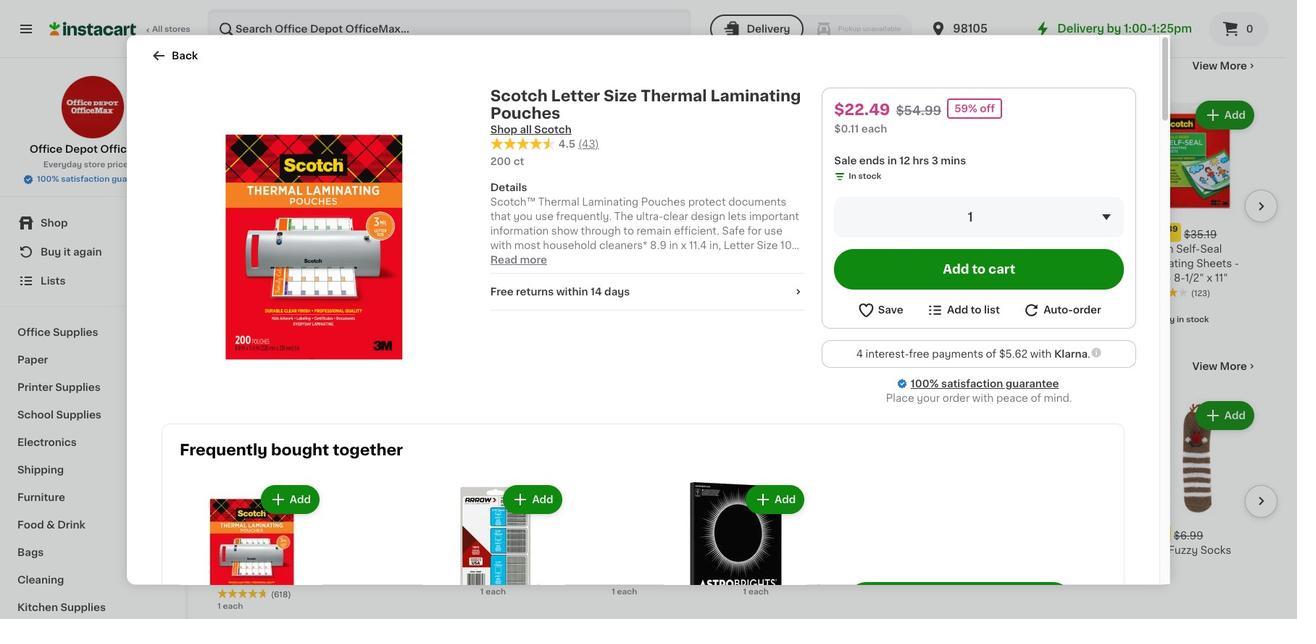 Task type: vqa. For each thing, say whether or not it's contained in the screenshot.
dry goods & pasta at the bottom
no



Task type: locate. For each thing, give the bounding box(es) containing it.
size inside scotch letter size thermal laminating pouches
[[289, 245, 311, 255]]

black inside the executive carrying case briefcase - black 1 each
[[1093, 560, 1121, 570]]

$ 41 24
[[352, 225, 387, 240]]

samsonite up cover
[[349, 546, 403, 556]]

delivery for delivery by 1:00-1:25pm
[[1058, 23, 1105, 34]]

2 more from the top
[[1220, 362, 1247, 372]]

1 each inside 'product' group
[[217, 603, 243, 611]]

hp up 4155e
[[480, 245, 496, 255]]

0 horizontal spatial many in stock button
[[217, 0, 337, 13]]

set
[[714, 575, 731, 585], [845, 575, 862, 585], [533, 589, 550, 599]]

1 each
[[480, 588, 506, 596], [217, 603, 243, 611]]

laptop
[[743, 259, 779, 269], [913, 317, 949, 327]]

with
[[403, 274, 426, 284], [572, 274, 595, 284], [527, 303, 551, 313]]

0 horizontal spatial delivery
[[747, 24, 791, 34]]

thermal inside scotch letter size thermal laminating pouches shop all scotch
[[641, 88, 707, 103]]

1 vertical spatial 100%
[[911, 379, 939, 389]]

supplies for office supplies
[[53, 328, 98, 338]]

2 horizontal spatial set
[[845, 575, 862, 585]]

$19.99 original price: $39.99 element for accessory innovations minnie mouse 5-piece kids' licensed backpack set
[[480, 525, 600, 543]]

innovations up patrol
[[800, 546, 859, 556]]

pouches inside scotch tl902vp 9" white thermal laminator with 20 letter size pouches value pack
[[406, 288, 450, 298]]

accessory up paw
[[743, 546, 798, 556]]

white inside hp white deskjet 4155e wireless all-in- one inkjet printer with 6 months of instant ink included with
[[498, 245, 528, 255]]

99 for 64
[[511, 226, 523, 234]]

scotch inside scotch letter size thermal laminating pouches shop all scotch
[[490, 88, 548, 103]]

- down carrying
[[1086, 560, 1090, 570]]

order
[[1073, 305, 1102, 315], [943, 393, 970, 403]]

99 right 64
[[511, 226, 523, 234]]

100% satisfaction guarantee link
[[911, 376, 1059, 391]]

accessory
[[480, 546, 535, 556], [612, 546, 666, 556], [743, 546, 798, 556]]

wi-
[[907, 288, 924, 298]]

26 39
[[1146, 225, 1178, 240]]

1 inside 19 99 $39.99 accessory innovations kids' paw patrol licensed backpack set 1 each
[[743, 588, 747, 596]]

2 vertical spatial ct
[[236, 302, 244, 310]]

letter for scotch letter size thermal laminating pouches shop all scotch
[[551, 88, 600, 103]]

1 innovations from the left
[[537, 546, 596, 556]]

to
[[972, 263, 986, 275], [971, 305, 982, 315]]

thermal
[[641, 88, 707, 103], [217, 259, 259, 269], [381, 259, 422, 269]]

1 rfid from the left
[[379, 560, 404, 570]]

pouches inside scotch letter size thermal laminating pouches shop all scotch
[[490, 105, 561, 120]]

$ for 22
[[220, 226, 226, 234]]

& up home
[[945, 288, 953, 298]]

samsonite for black
[[349, 546, 403, 556]]

accessory up minnie
[[480, 546, 535, 556]]

1 horizontal spatial 15-
[[893, 245, 908, 255]]

backpack down minnie
[[480, 589, 530, 599]]

1 horizontal spatial rfid
[[875, 560, 900, 570]]

with
[[1031, 349, 1052, 359], [973, 393, 994, 403]]

200 ct up details
[[490, 156, 524, 166]]

auto-order button
[[1023, 301, 1102, 319]]

included
[[480, 303, 525, 313]]

0 horizontal spatial satisfaction
[[61, 175, 110, 183]]

0 vertical spatial view more link
[[1193, 59, 1258, 73]]

$489.99
[[933, 230, 976, 240], [1064, 230, 1107, 240]]

kitchen supplies link
[[9, 594, 176, 620]]

each
[[862, 123, 887, 133], [1143, 559, 1163, 567], [1012, 574, 1032, 582], [486, 588, 506, 596], [617, 588, 637, 596], [749, 588, 769, 596], [223, 603, 243, 611]]

0 horizontal spatial of
[[531, 288, 542, 298]]

product group containing 22
[[217, 98, 337, 312]]

$26.39 original price: $35.19 element
[[1138, 224, 1258, 242]]

scotch
[[490, 88, 548, 103], [217, 245, 254, 255], [349, 245, 385, 255], [1138, 245, 1174, 255]]

5 hp from the left
[[1006, 245, 1021, 255]]

100% satisfaction guarantee up place your order with peace of mind.
[[911, 379, 1059, 389]]

innovations inside accessory innovations minnie mouse 5-piece kids' licensed backpack set
[[537, 546, 596, 556]]

$ 419 99
[[746, 225, 792, 240]]

99 up minnie
[[508, 527, 519, 535]]

1 horizontal spatial ct
[[514, 156, 524, 166]]

0 horizontal spatial 6
[[480, 288, 487, 298]]

$ 339 99
[[615, 225, 663, 240]]

1 wireless from the left
[[514, 259, 557, 269]]

- left gun at the bottom right of the page
[[936, 560, 941, 570]]

hp inside hp white deskjet 4155e wireless all-in- one inkjet printer with 6 months of instant ink included with
[[480, 245, 496, 255]]

supplies for school supplies
[[56, 410, 101, 420]]

0 vertical spatial pouches
[[490, 105, 561, 120]]

100% satisfaction guarantee down everyday store prices link
[[37, 175, 154, 183]]

.
[[1088, 349, 1091, 359]]

accessory inside 19 99 $39.99 accessory innovations kids' paw patrol licensed backpack set 1 each
[[743, 546, 798, 556]]

0 vertical spatial item carousel region
[[217, 92, 1278, 335]]

accessory inside accessory innovations minnie mouse 5-piece kids' licensed backpack set
[[480, 546, 535, 556]]

add
[[830, 110, 852, 120], [962, 110, 983, 120], [1225, 110, 1246, 120], [943, 263, 969, 275], [947, 305, 969, 315], [1225, 411, 1246, 421], [290, 494, 311, 505], [532, 494, 554, 505], [775, 494, 796, 505]]

2 rfid from the left
[[875, 560, 900, 570]]

2 wireless from the left
[[667, 259, 710, 269]]

(43) down scotch letter size thermal laminating pouches
[[271, 290, 287, 298]]

$ left '49'
[[220, 226, 226, 234]]

ct down scotch letter size thermal laminating pouches
[[236, 302, 244, 310]]

$0.11
[[835, 123, 859, 133]]

scotch inside scotch tl902vp 9" white thermal laminator with 20 letter size pouches value pack
[[349, 245, 385, 255]]

15- for dy5035od
[[761, 245, 777, 255]]

2 15- from the left
[[893, 245, 908, 255]]

0 horizontal spatial with
[[403, 274, 426, 284]]

scotch up 'all'
[[490, 88, 548, 103]]

2 innovations from the left
[[669, 546, 728, 556]]

$19.99 original price: $39.99 element up mouse at the left
[[480, 525, 600, 543]]

inkjet inside 'hp officejet pro 9025e all-in-one wireless color all-in-one inkjet printer'
[[697, 274, 725, 284]]

samsonite
[[349, 546, 403, 556], [875, 546, 929, 556]]

days
[[605, 287, 630, 297]]

0 vertical spatial white
[[498, 245, 528, 255]]

1 horizontal spatial wireless
[[667, 259, 710, 269]]

hp for hp cz992a#b1h officejet 250 mobile all-in-one inkjet printer
[[1006, 245, 1021, 255]]

bentgo
[[217, 546, 255, 556]]

accessory inside the accessory innovations kids' super mario licensed backpack set 1 each
[[612, 546, 666, 556]]

1 more from the top
[[1220, 61, 1247, 71]]

2 $19.99 original price: $39.99 element from the left
[[743, 525, 863, 543]]

2 many in stock button from the left
[[349, 0, 469, 13]]

accessory for minnie
[[480, 546, 535, 556]]

0 horizontal spatial letter
[[256, 245, 287, 255]]

200 ct down scotch letter size thermal laminating pouches
[[217, 302, 244, 310]]

product group containing $39.99
[[612, 399, 732, 599]]

supplies up school supplies link on the left
[[55, 383, 101, 393]]

all- down deskjet
[[559, 259, 576, 269]]

office up everyday
[[29, 144, 62, 154]]

1 horizontal spatial pouches
[[406, 288, 450, 298]]

$54.99
[[896, 104, 942, 116], [264, 230, 300, 240]]

2 horizontal spatial laminating
[[1138, 259, 1194, 269]]

to left list
[[971, 305, 982, 315]]

1 vertical spatial laptop
[[913, 317, 949, 327]]

1 horizontal spatial many in stock button
[[349, 0, 469, 13]]

1 horizontal spatial shop
[[490, 124, 518, 134]]

pouches down 20
[[406, 288, 450, 298]]

1:00-
[[1124, 23, 1152, 34]]

1 vertical spatial 1 each
[[217, 603, 243, 611]]

2 view more from the top
[[1193, 362, 1247, 372]]

hp for hp 15-dy5035od laptop 15.6 in
[[743, 245, 758, 255]]

to inside "add to list" button
[[971, 305, 982, 315]]

2 6 from the left
[[935, 288, 942, 298]]

hp up ryzen
[[875, 245, 890, 255]]

innovations up '5-' on the left of the page
[[537, 546, 596, 556]]

3 many in stock button from the left
[[612, 0, 732, 13]]

4 hp from the left
[[875, 245, 890, 255]]

0 vertical spatial office
[[29, 144, 62, 154]]

all- up color
[[612, 259, 629, 269]]

with inside scotch tl902vp 9" white thermal laminator with 20 letter size pouches value pack
[[403, 274, 426, 284]]

99 for 24
[[248, 527, 259, 535]]

$19.99 original price: $39.99 element
[[480, 525, 600, 543], [743, 525, 863, 543]]

0 vertical spatial of
[[531, 288, 542, 298]]

3 hp from the left
[[743, 245, 758, 255]]

& inside "hp 15-fc0013od amd ryzen 3, 8gb memory, 256gb solid state drive, wi-fi 6 & windows 11 home screen laptop"
[[945, 288, 953, 298]]

20
[[429, 274, 442, 284]]

1 horizontal spatial kids'
[[612, 560, 637, 570]]

1 horizontal spatial $19.99 original price: $39.99 element
[[743, 525, 863, 543]]

wireless down "pro"
[[667, 259, 710, 269]]

all- inside hp white deskjet 4155e wireless all-in- one inkjet printer with 6 months of instant ink included with
[[559, 259, 576, 269]]

24 up bentgo
[[226, 526, 246, 541]]

$ 24 99
[[220, 526, 259, 541]]

0 vertical spatial order
[[1073, 305, 1102, 315]]

2 inkjet from the left
[[697, 274, 725, 284]]

1 6 from the left
[[480, 288, 487, 298]]

printer inside hp cz992a#b1h officejet 250 mobile all-in-one inkjet printer
[[1092, 274, 1125, 284]]

shop
[[490, 124, 518, 134], [41, 218, 68, 228]]

99
[[511, 226, 523, 234], [652, 226, 663, 234], [781, 226, 792, 234], [248, 527, 259, 535], [508, 527, 519, 535], [770, 527, 782, 535]]

0 horizontal spatial innovations
[[537, 546, 596, 556]]

save button
[[857, 301, 904, 319]]

1 horizontal spatial guarantee
[[1006, 379, 1059, 389]]

scotch for 22
[[217, 245, 254, 255]]

in- inside hp cz992a#b1h officejet 250 mobile all-in-one inkjet printer
[[1023, 274, 1037, 284]]

15-
[[761, 245, 777, 255], [893, 245, 908, 255]]

3 $39.99 from the left
[[787, 531, 823, 541]]

$5.24 original price: $6.99 element
[[1138, 525, 1258, 543]]

size inside scotch letter size thermal laminating pouches shop all scotch
[[604, 88, 637, 103]]

kids' left paw
[[743, 560, 768, 570]]

24 right 41
[[376, 226, 387, 234]]

each inside 19 99 $39.99 accessory innovations kids' paw patrol licensed backpack set 1 each
[[749, 588, 769, 596]]

bags link
[[9, 539, 176, 567]]

to down amd
[[972, 263, 986, 275]]

order down (185)
[[1073, 305, 1102, 315]]

inkjet down 250
[[1061, 274, 1089, 284]]

$ up color
[[615, 226, 620, 234]]

stores
[[164, 25, 190, 33]]

hp cz992a#b1h officejet 250 mobile all-in-one inkjet printer
[[1006, 245, 1125, 284]]

supplies down cleaning link
[[60, 603, 106, 613]]

prices
[[107, 161, 133, 169]]

0 horizontal spatial 24
[[226, 526, 246, 541]]

$ up 4155e
[[483, 226, 489, 234]]

2 horizontal spatial size
[[604, 88, 637, 103]]

backpack down patrol
[[793, 575, 842, 585]]

$39.99 inside 19 99 $39.99 accessory innovations kids' paw patrol licensed backpack set 1 each
[[787, 531, 823, 541]]

1 15- from the left
[[761, 245, 777, 255]]

22
[[226, 225, 245, 240]]

printer
[[535, 274, 569, 284], [1092, 274, 1125, 284], [612, 288, 646, 298], [17, 383, 53, 393]]

$ for 41
[[352, 226, 357, 234]]

size inside scotch tl902vp 9" white thermal laminator with 20 letter size pouches value pack
[[382, 288, 403, 298]]

laminating for scotch letter size thermal laminating pouches
[[261, 259, 318, 269]]

1 horizontal spatial 100% satisfaction guarantee
[[911, 379, 1059, 389]]

mouse
[[517, 560, 552, 570]]

scotch for 39
[[1138, 245, 1174, 255]]

guarantee down prices at the top
[[112, 175, 154, 183]]

99 inside $ 24 99
[[248, 527, 259, 535]]

0 horizontal spatial licensed
[[508, 575, 555, 585]]

color
[[612, 274, 640, 284]]

0 vertical spatial 100%
[[37, 175, 59, 183]]

0 horizontal spatial samsonite
[[349, 546, 403, 556]]

order right "your"
[[943, 393, 970, 403]]

$ inside $ 41 24
[[352, 226, 357, 234]]

2 horizontal spatial kids'
[[743, 560, 768, 570]]

1 horizontal spatial (43)
[[578, 139, 599, 149]]

paper link
[[9, 346, 176, 374]]

view more
[[1193, 61, 1247, 71], [1193, 362, 1247, 372]]

product group containing 339
[[612, 98, 732, 318]]

pouches inside scotch letter size thermal laminating pouches
[[217, 274, 262, 284]]

0 vertical spatial 200
[[490, 156, 511, 166]]

pouches for scotch letter size thermal laminating pouches shop all scotch
[[490, 105, 561, 120]]

1 horizontal spatial accessory
[[612, 546, 666, 556]]

2 $39.99 from the left
[[656, 531, 692, 541]]

with down 100% satisfaction guarantee link
[[973, 393, 994, 403]]

99 right the 419
[[781, 226, 792, 234]]

scotch for 41
[[349, 245, 385, 255]]

delivery inside button
[[747, 24, 791, 34]]

1/2"
[[1185, 274, 1204, 284]]

ct up details
[[514, 156, 524, 166]]

3 licensed from the left
[[743, 575, 790, 585]]

0 vertical spatial ct
[[514, 156, 524, 166]]

instacart logo image
[[49, 20, 136, 38]]

briefcase
[[1035, 560, 1083, 570]]

0 vertical spatial (43)
[[578, 139, 599, 149]]

0 horizontal spatial order
[[943, 393, 970, 403]]

product group containing 64
[[480, 98, 600, 318]]

of left $5.62
[[986, 349, 997, 359]]

satisfaction
[[61, 175, 110, 183], [942, 379, 1003, 389]]

1 field
[[835, 196, 1124, 237]]

99 up paw
[[770, 527, 782, 535]]

1 horizontal spatial delivery
[[1058, 23, 1105, 34]]

shop up buy
[[41, 218, 68, 228]]

more
[[1220, 61, 1247, 71], [1220, 362, 1247, 372]]

hp down the 419
[[743, 245, 758, 255]]

dy5035od
[[777, 245, 830, 255]]

1 accessory from the left
[[480, 546, 535, 556]]

hp up officejet
[[1006, 245, 1021, 255]]

scotch down the 22
[[217, 245, 254, 255]]

3 innovations from the left
[[800, 546, 859, 556]]

0 horizontal spatial guarantee
[[112, 175, 154, 183]]

black up cover
[[349, 560, 377, 570]]

0 horizontal spatial laminating
[[261, 259, 318, 269]]

1 vertical spatial 200
[[217, 302, 234, 310]]

1 view from the top
[[1193, 61, 1218, 71]]

0 horizontal spatial set
[[533, 589, 550, 599]]

2 19 from the left
[[752, 526, 769, 541]]

$ up laminator
[[352, 226, 357, 234]]

supplies for printer supplies
[[55, 383, 101, 393]]

value
[[349, 303, 377, 313]]

-
[[1235, 259, 1240, 269], [1167, 274, 1172, 284], [936, 560, 941, 570], [1086, 560, 1090, 570], [217, 575, 222, 585]]

None search field
[[207, 9, 692, 49]]

licensed inside 19 99 $39.99 accessory innovations kids' paw patrol licensed backpack set 1 each
[[743, 575, 790, 585]]

letter inside scotch tl902vp 9" white thermal laminator with 20 letter size pouches value pack
[[349, 288, 380, 298]]

delivery for delivery
[[747, 24, 791, 34]]

2 horizontal spatial accessory
[[743, 546, 798, 556]]

wallet
[[902, 560, 934, 570]]

hp
[[480, 245, 496, 255], [612, 245, 627, 255], [743, 245, 758, 255], [875, 245, 890, 255], [1006, 245, 1021, 255]]

4.5
[[559, 139, 576, 149]]

0 vertical spatial size
[[604, 88, 637, 103]]

$ for 19
[[483, 527, 489, 535]]

innovations inside 19 99 $39.99 accessory innovations kids' paw patrol licensed backpack set 1 each
[[800, 546, 859, 556]]

1 vertical spatial more
[[1220, 362, 1247, 372]]

$659.99
[[798, 230, 841, 240]]

2 horizontal spatial innovations
[[800, 546, 859, 556]]

backpack inside the accessory innovations kids' super mario licensed backpack set 1 each
[[661, 575, 711, 585]]

0 horizontal spatial rfid
[[379, 560, 404, 570]]

15- down the 389
[[893, 245, 908, 255]]

1 vertical spatial white
[[349, 259, 379, 269]]

office depot officemax logo image
[[61, 75, 124, 139]]

inkjet inside hp cz992a#b1h officejet 250 mobile all-in-one inkjet printer
[[1061, 274, 1089, 284]]

licensed down mouse at the left
[[508, 575, 555, 585]]

0 horizontal spatial $39.99
[[524, 531, 560, 541]]

1 vertical spatial pouches
[[217, 274, 262, 284]]

$14.71 original price: $18.39 element
[[349, 525, 469, 543]]

1 vertical spatial view
[[1193, 362, 1218, 372]]

2 vertical spatial letter
[[349, 288, 380, 298]]

office for office supplies
[[17, 328, 50, 338]]

1 horizontal spatial satisfaction
[[942, 379, 1003, 389]]

0 horizontal spatial 200 ct
[[217, 302, 244, 310]]

0 horizontal spatial $489.99
[[933, 230, 976, 240]]

1 each down minnie
[[480, 588, 506, 596]]

kids' left super
[[612, 560, 637, 570]]

100% satisfaction guarantee inside button
[[37, 175, 154, 183]]

item carousel region
[[217, 92, 1278, 335], [217, 393, 1278, 620]]

with down in-
[[572, 274, 595, 284]]

1 horizontal spatial 1 each
[[480, 588, 506, 596]]

$54.99 left 59%
[[896, 104, 942, 116]]

0 horizontal spatial $19.99 original price: $39.99 element
[[480, 525, 600, 543]]

supplies up paper link
[[53, 328, 98, 338]]

with down (1.54k)
[[527, 303, 551, 313]]

1 horizontal spatial 100%
[[911, 379, 939, 389]]

0 vertical spatial letter
[[551, 88, 600, 103]]

0 horizontal spatial kids'
[[480, 575, 505, 585]]

with up (805)
[[403, 274, 426, 284]]

6 inside hp white deskjet 4155e wireless all-in- one inkjet printer with 6 months of instant ink included with
[[480, 288, 487, 298]]

$ inside $ 24 99
[[220, 527, 226, 535]]

list
[[984, 305, 1000, 315]]

$ for 24
[[220, 527, 226, 535]]

scotch down 41
[[349, 245, 385, 255]]

1 horizontal spatial licensed
[[612, 575, 659, 585]]

printer down 'mobile'
[[1092, 274, 1125, 284]]

1 horizontal spatial samsonite
[[875, 546, 929, 556]]

256gb
[[875, 274, 910, 284]]

bags
[[17, 548, 44, 558]]

letter inside scotch letter size thermal laminating pouches
[[256, 245, 287, 255]]

2 horizontal spatial many in stock button
[[612, 0, 732, 13]]

fuzzy
[[1169, 546, 1198, 556]]

0 horizontal spatial size
[[289, 245, 311, 255]]

hp down 339
[[612, 245, 627, 255]]

shipping
[[17, 465, 64, 476]]

sale ends in 12 hrs 3 mins
[[835, 155, 966, 165]]

printer down color
[[612, 288, 646, 298]]

hp inside hp cz992a#b1h officejet 250 mobile all-in-one inkjet printer
[[1006, 245, 1021, 255]]

4
[[857, 349, 863, 359]]

15- inside "hp 15-fc0013od amd ryzen 3, 8gb memory, 256gb solid state drive, wi-fi 6 & windows 11 home screen laptop"
[[893, 245, 908, 255]]

inkjet down "9025e"
[[697, 274, 725, 284]]

0 vertical spatial 200 ct
[[490, 156, 524, 166]]

1 $19.99 original price: $39.99 element from the left
[[480, 525, 600, 543]]

- inside samsonite aluminum rfid wallet - gun metal
[[936, 560, 941, 570]]

in stock
[[849, 172, 882, 180]]

1 inside 1 field
[[968, 211, 973, 223]]

case
[[1006, 560, 1033, 570]]

1 horizontal spatial order
[[1073, 305, 1102, 315]]

solid
[[913, 274, 938, 284]]

letter down $22.49 original price: $54.99 element
[[256, 245, 287, 255]]

thermal inside scotch letter size thermal laminating pouches
[[217, 259, 259, 269]]

letter
[[551, 88, 600, 103], [256, 245, 287, 255], [349, 288, 380, 298]]

$ inside $ 64 99
[[483, 226, 489, 234]]

laptop up 15.6
[[743, 259, 779, 269]]

innovations inside the accessory innovations kids' super mario licensed backpack set 1 each
[[669, 546, 728, 556]]

2 horizontal spatial with
[[572, 274, 595, 284]]

15- inside hp 15-dy5035od laptop 15.6 in
[[761, 245, 777, 255]]

rfid down $14.71 original price: $18.39 element
[[379, 560, 404, 570]]

1 horizontal spatial thermal
[[381, 259, 422, 269]]

2 samsonite from the left
[[875, 546, 929, 556]]

0 horizontal spatial inkjet
[[505, 274, 533, 284]]

1 vertical spatial size
[[289, 245, 311, 255]]

1 inside 'xmas fuzzy socks 1 each'
[[1138, 559, 1141, 567]]

supplies up electronics link
[[56, 410, 101, 420]]

1 horizontal spatial $489.99
[[1064, 230, 1107, 240]]

backpack down mario
[[661, 575, 711, 585]]

1 samsonite from the left
[[349, 546, 403, 556]]

samsonite for wallet
[[875, 546, 929, 556]]

$ inside '$ 339 99'
[[615, 226, 620, 234]]

$41.24 original price: $88.49 element
[[349, 224, 469, 242]]

scotch letter size thermal laminating pouches shop all scotch
[[490, 88, 801, 134]]

0 horizontal spatial accessory
[[480, 546, 535, 556]]

(43) right 4.5
[[578, 139, 599, 149]]

0 vertical spatial satisfaction
[[61, 175, 110, 183]]

6 right fi
[[935, 288, 942, 298]]

view more link
[[1193, 59, 1258, 73], [1193, 360, 1258, 374]]

& down kids
[[270, 560, 278, 570]]

2 accessory from the left
[[612, 546, 666, 556]]

$ inside $ 419 99
[[746, 226, 752, 234]]

1 $39.99 from the left
[[524, 531, 560, 541]]

satisfaction up place your order with peace of mind.
[[942, 379, 1003, 389]]

auto-
[[1044, 305, 1073, 315]]

0 vertical spatial $54.99
[[896, 104, 942, 116]]

hp inside hp 15-dy5035od laptop 15.6 in
[[743, 245, 758, 255]]

1 black from the left
[[349, 560, 377, 570]]

hp for hp 15-fc0013od amd ryzen 3, 8gb memory, 256gb solid state drive, wi-fi 6 & windows 11 home screen laptop
[[875, 245, 890, 255]]

0 horizontal spatial pouches
[[217, 274, 262, 284]]

to inside the 'add to cart' button
[[972, 263, 986, 275]]

product group containing 26
[[1138, 98, 1258, 329]]

laminating inside scotch self-seal laminating sheets - clear - 8-1/2" x 11"
[[1138, 259, 1194, 269]]

details
[[490, 182, 527, 193]]

- inside the executive carrying case briefcase - black 1 each
[[1086, 560, 1090, 570]]

hp inside "hp 15-fc0013od amd ryzen 3, 8gb memory, 256gb solid state drive, wi-fi 6 & windows 11 home screen laptop"
[[875, 245, 890, 255]]

samsonite inside samsonite 91829-1041 black rfid passport cover
[[349, 546, 403, 556]]

wireless inside hp white deskjet 4155e wireless all-in- one inkjet printer with 6 months of instant ink included with
[[514, 259, 557, 269]]

clear
[[1138, 274, 1165, 284]]

1 hp from the left
[[480, 245, 496, 255]]

0 horizontal spatial white
[[349, 259, 379, 269]]

place
[[886, 393, 915, 403]]

$119.99 original price: $159.99 element
[[1006, 525, 1126, 543]]

1 vertical spatial letter
[[256, 245, 287, 255]]

99 for 19
[[508, 527, 519, 535]]

pouches for scotch letter size thermal laminating pouches
[[217, 274, 262, 284]]

3 inkjet from the left
[[1061, 274, 1089, 284]]

all- down officejet
[[1006, 274, 1023, 284]]

- left unicorn
[[217, 575, 222, 585]]

scotch inside scotch letter size thermal laminating pouches
[[217, 245, 254, 255]]

$39.99 up mario
[[656, 531, 692, 541]]

ct down 256gb
[[880, 287, 889, 295]]

laptop inside "hp 15-fc0013od amd ryzen 3, 8gb memory, 256gb solid state drive, wi-fi 6 & windows 11 home screen laptop"
[[913, 317, 949, 327]]

2 licensed from the left
[[612, 575, 659, 585]]

24 up xmas
[[1158, 527, 1168, 535]]

product group containing samsonite aluminum rfid wallet - gun metal
[[875, 399, 995, 587]]

99 up officejet
[[652, 226, 663, 234]]

laptop down '11'
[[913, 317, 949, 327]]

letter up value
[[349, 288, 380, 298]]

sheets
[[1197, 259, 1232, 269]]

99 up kids
[[248, 527, 259, 535]]

3 accessory from the left
[[743, 546, 798, 556]]

1 inkjet from the left
[[505, 274, 533, 284]]

each inside the executive carrying case briefcase - black 1 each
[[1012, 574, 1032, 582]]

accessory for kids'
[[612, 546, 666, 556]]

0 vertical spatial to
[[972, 263, 986, 275]]

laminator
[[349, 274, 400, 284]]

hp for hp white deskjet 4155e wireless all-in- one inkjet printer with 6 months of instant ink included with
[[480, 245, 496, 255]]

many in stock
[[232, 0, 289, 8], [363, 0, 421, 8], [626, 0, 684, 8], [495, 305, 552, 313], [626, 305, 684, 313], [1152, 316, 1209, 324]]

$19.99 original price: $39.99 element for accessory innovations kids' paw patrol licensed backpack set
[[743, 525, 863, 543]]

26
[[1146, 225, 1166, 240]]

0 horizontal spatial 1 each
[[217, 603, 243, 611]]

size for scotch letter size thermal laminating pouches shop all scotch
[[604, 88, 637, 103]]

2 horizontal spatial 24
[[1158, 527, 1168, 535]]

$ up 15.6
[[746, 226, 752, 234]]

paper
[[17, 355, 48, 365]]

1 view more from the top
[[1193, 61, 1247, 71]]

1 licensed from the left
[[508, 575, 555, 585]]

months
[[490, 288, 529, 298]]

1 item carousel region from the top
[[217, 92, 1278, 335]]

all stores
[[152, 25, 190, 33]]

$489.99 up amd
[[933, 230, 976, 240]]

in-
[[576, 259, 590, 269]]

backpack inside accessory innovations minnie mouse 5-piece kids' licensed backpack set
[[480, 589, 530, 599]]

1 vertical spatial (43)
[[271, 290, 287, 298]]

seal
[[1201, 245, 1222, 255]]

$39.99 up mouse at the left
[[524, 531, 560, 541]]

0 button
[[1210, 12, 1269, 46]]

wireless down deskjet
[[514, 259, 557, 269]]

1 $489.99 from the left
[[933, 230, 976, 240]]

gun
[[943, 560, 964, 570]]

2 vertical spatial of
[[1031, 393, 1042, 403]]

1 horizontal spatial inkjet
[[697, 274, 725, 284]]

letter inside scotch letter size thermal laminating pouches shop all scotch
[[551, 88, 600, 103]]

99 inside $ 64 99
[[511, 226, 523, 234]]

2 black from the left
[[1093, 560, 1121, 570]]

200 up details
[[490, 156, 511, 166]]

15- down $ 419 99
[[761, 245, 777, 255]]

rfid up metal
[[875, 560, 900, 570]]

1 inside bentgo kids 2-in-1 backpack & lunch bag - unicorn
[[306, 546, 310, 556]]

2 hp from the left
[[612, 245, 627, 255]]

product group
[[217, 98, 337, 312], [480, 98, 600, 318], [612, 98, 732, 318], [743, 98, 863, 283], [875, 98, 995, 327], [1138, 98, 1258, 329], [217, 399, 337, 613], [349, 399, 469, 587], [480, 399, 600, 599], [612, 399, 732, 599], [743, 399, 863, 599], [875, 399, 995, 587], [1006, 399, 1126, 584], [1138, 399, 1258, 570], [180, 482, 323, 620], [422, 482, 565, 620], [665, 482, 808, 620]]

100% down everyday
[[37, 175, 59, 183]]

of left instant
[[531, 288, 542, 298]]

accessory innovations minnie mouse 5-piece kids' licensed backpack set
[[480, 546, 596, 599]]

1 many in stock button from the left
[[217, 0, 337, 13]]

office up paper on the left of the page
[[17, 328, 50, 338]]

pouches down $ 22 49
[[217, 274, 262, 284]]

6 left free
[[480, 288, 487, 298]]

supplies for kitchen supplies
[[60, 603, 106, 613]]

memory,
[[946, 259, 991, 269]]

1 horizontal spatial letter
[[349, 288, 380, 298]]

2 item carousel region from the top
[[217, 393, 1278, 620]]

$24.99 original price: $49.99 element
[[217, 525, 337, 543]]

cart
[[989, 263, 1016, 275]]

inkjet for deskjet
[[505, 274, 533, 284]]

scotch inside scotch self-seal laminating sheets - clear - 8-1/2" x 11"
[[1138, 245, 1174, 255]]

lists link
[[9, 267, 176, 296]]

laminating inside scotch letter size thermal laminating pouches shop all scotch
[[711, 88, 801, 103]]

$ inside $ 19 99
[[483, 527, 489, 535]]

$339.99 original price: $399.99 element
[[612, 224, 732, 242]]

0 horizontal spatial laptop
[[743, 259, 779, 269]]



Task type: describe. For each thing, give the bounding box(es) containing it.
store
[[84, 161, 105, 169]]

licensed inside accessory innovations minnie mouse 5-piece kids' licensed backpack set
[[508, 575, 555, 585]]

officejet
[[1006, 259, 1055, 269]]

office for office depot officemax
[[29, 144, 62, 154]]

printer inside hp white deskjet 4155e wireless all-in- one inkjet printer with 6 months of instant ink included with
[[535, 274, 569, 284]]

19 inside 19 99 $39.99 accessory innovations kids' paw patrol licensed backpack set 1 each
[[752, 526, 769, 541]]

furniture
[[17, 493, 65, 503]]

product group containing 389
[[875, 98, 995, 327]]

each inside 'xmas fuzzy socks 1 each'
[[1143, 559, 1163, 567]]

pro
[[677, 245, 694, 255]]

0 vertical spatial 1 each
[[480, 588, 506, 596]]

6 inside "hp 15-fc0013od amd ryzen 3, 8gb memory, 256gb solid state drive, wi-fi 6 & windows 11 home screen laptop"
[[935, 288, 942, 298]]

more for 1st view more link from the bottom of the page
[[1220, 362, 1247, 372]]

shop inside shop link
[[41, 218, 68, 228]]

2 view from the top
[[1193, 362, 1218, 372]]

everyday store prices
[[43, 161, 133, 169]]

klarna
[[1055, 349, 1088, 359]]

xmas fuzzy socks 1 each
[[1138, 546, 1232, 567]]

laptop inside hp 15-dy5035od laptop 15.6 in
[[743, 259, 779, 269]]

one inside hp cz992a#b1h officejet 250 mobile all-in-one inkjet printer
[[1037, 274, 1058, 284]]

socks
[[1201, 546, 1232, 556]]

$54.99 inside $22.49 $54.99
[[896, 104, 942, 116]]

fi
[[924, 288, 933, 298]]

shop inside scotch letter size thermal laminating pouches shop all scotch
[[490, 124, 518, 134]]

piece
[[566, 560, 594, 570]]

- inside bentgo kids 2-in-1 backpack & lunch bag - unicorn
[[217, 575, 222, 585]]

1 horizontal spatial with
[[527, 303, 551, 313]]

0 horizontal spatial ct
[[236, 302, 244, 310]]

set inside accessory innovations minnie mouse 5-piece kids' licensed backpack set
[[533, 589, 550, 599]]

guarantee inside button
[[112, 175, 154, 183]]

2 view more link from the top
[[1193, 360, 1258, 374]]

drink
[[57, 520, 85, 531]]

peace
[[997, 393, 1029, 403]]

executive
[[1006, 546, 1056, 556]]

rfid inside samsonite 91829-1041 black rfid passport cover
[[379, 560, 404, 570]]

bentgo kids 2-in-1 backpack & lunch bag - unicorn
[[217, 546, 335, 585]]

399
[[1015, 225, 1046, 240]]

of inside hp white deskjet 4155e wireless all-in- one inkjet printer with 6 months of instant ink included with
[[531, 288, 542, 298]]

hp 15-fc0013od amd ryzen 3, 8gb memory, 256gb solid state drive, wi-fi 6 & windows 11 home screen laptop
[[875, 245, 991, 327]]

product group containing 24
[[217, 399, 337, 613]]

service type group
[[711, 14, 913, 43]]

off
[[980, 103, 995, 113]]

all
[[152, 25, 163, 33]]

shop link
[[9, 209, 176, 238]]

$ for 64
[[483, 226, 489, 234]]

kids' inside accessory innovations minnie mouse 5-piece kids' licensed backpack set
[[480, 575, 505, 585]]

pack
[[379, 303, 404, 313]]

1 inside the accessory innovations kids' super mario licensed backpack set 1 each
[[612, 588, 615, 596]]

2 horizontal spatial ct
[[880, 287, 889, 295]]

99 for 339
[[652, 226, 663, 234]]

back button
[[150, 46, 198, 64]]

apparel & accessories
[[217, 359, 399, 374]]

buy it again link
[[9, 238, 176, 267]]

339
[[620, 225, 651, 240]]

xmas
[[1138, 546, 1166, 556]]

cleaning
[[17, 576, 64, 586]]

41
[[357, 225, 374, 240]]

1 vertical spatial of
[[986, 349, 997, 359]]

$ for 339
[[615, 226, 620, 234]]

fc0013od
[[908, 245, 957, 255]]

everyday store prices link
[[43, 159, 142, 171]]

& inside bentgo kids 2-in-1 backpack & lunch bag - unicorn
[[270, 560, 278, 570]]

item carousel region containing 22
[[217, 92, 1278, 335]]

1 view more link from the top
[[1193, 59, 1258, 73]]

backpack inside bentgo kids 2-in-1 backpack & lunch bag - unicorn
[[217, 560, 267, 570]]

save
[[878, 305, 904, 315]]

ink
[[582, 288, 597, 298]]

black inside samsonite 91829-1041 black rfid passport cover
[[349, 560, 377, 570]]

0 horizontal spatial 200
[[217, 302, 234, 310]]

(43) button
[[578, 137, 599, 151]]

product group containing executive carrying case briefcase - black
[[1006, 399, 1126, 584]]

office depot officemax
[[29, 144, 155, 154]]

school
[[17, 410, 54, 420]]

24 inside $ 41 24
[[376, 226, 387, 234]]

scotch self-seal laminating sheets - clear - 8-1/2" x 11"
[[1138, 245, 1240, 284]]

read more
[[490, 255, 547, 265]]

$22.49 $54.99
[[835, 101, 942, 117]]

school supplies
[[17, 410, 101, 420]]

$ for 419
[[746, 226, 752, 234]]

$419.99 original price: $659.99 element
[[743, 224, 863, 242]]

amd
[[959, 245, 984, 255]]

hp white deskjet 4155e wireless all-in- one inkjet printer with 6 months of instant ink included with
[[480, 245, 597, 313]]

4 interest-free payments of $5.62 with klarna .
[[857, 349, 1091, 359]]

1 ct
[[875, 287, 889, 295]]

9"
[[437, 245, 448, 255]]

set inside 19 99 $39.99 accessory innovations kids' paw patrol licensed backpack set 1 each
[[845, 575, 862, 585]]

in inside hp 15-dy5035od laptop 15.6 in
[[762, 273, 769, 281]]

thermal for scotch letter size thermal laminating pouches shop all scotch
[[641, 88, 707, 103]]

hrs
[[913, 155, 929, 165]]

4155e
[[480, 259, 511, 269]]

91829-
[[406, 546, 441, 556]]

item carousel region containing 24
[[217, 393, 1278, 620]]

thermal inside scotch tl902vp 9" white thermal laminator with 20 letter size pouches value pack
[[381, 259, 422, 269]]

1 horizontal spatial with
[[1031, 349, 1052, 359]]

1 horizontal spatial 200 ct
[[490, 156, 524, 166]]

white inside scotch tl902vp 9" white thermal laminator with 20 letter size pouches value pack
[[349, 259, 379, 269]]

order inside button
[[1073, 305, 1102, 315]]

state
[[941, 274, 968, 284]]

laminating for scotch letter size thermal laminating pouches shop all scotch
[[711, 88, 801, 103]]

office supplies link
[[9, 319, 176, 346]]

0 horizontal spatial with
[[973, 393, 994, 403]]

- left 8-
[[1167, 274, 1172, 284]]

product group containing samsonite 91829-1041 black rfid passport cover
[[349, 399, 469, 587]]

drive,
[[875, 288, 904, 298]]

$399.99 original price: $489.99 element
[[1006, 224, 1126, 242]]

12
[[900, 155, 910, 165]]

food & drink link
[[9, 512, 176, 539]]

ends
[[860, 155, 885, 165]]

by
[[1107, 23, 1122, 34]]

$22.49 original price: $54.99 element
[[217, 224, 337, 242]]

backpack inside 19 99 $39.99 accessory innovations kids' paw patrol licensed backpack set 1 each
[[793, 575, 842, 585]]

view more for 1st view more link from the bottom of the page
[[1193, 362, 1247, 372]]

printer inside 'hp officejet pro 9025e all-in-one wireless color all-in-one inkjet printer'
[[612, 288, 646, 298]]

1 vertical spatial guarantee
[[1006, 379, 1059, 389]]

in
[[849, 172, 857, 180]]

satisfaction inside button
[[61, 175, 110, 183]]

100% inside button
[[37, 175, 59, 183]]

hp for hp officejet pro 9025e all-in-one wireless color all-in-one inkjet printer
[[612, 245, 627, 255]]

(618)
[[271, 591, 291, 599]]

product group containing 419
[[743, 98, 863, 283]]

office supplies
[[17, 328, 98, 338]]

licensed inside the accessory innovations kids' super mario licensed backpack set 1 each
[[612, 575, 659, 585]]

9025e
[[697, 245, 730, 255]]

$35.19
[[1184, 230, 1217, 240]]

$0.11 each
[[835, 123, 887, 133]]

in- inside bentgo kids 2-in-1 backpack & lunch bag - unicorn
[[292, 546, 306, 556]]

15- for fc0013od
[[893, 245, 908, 255]]

one inside hp white deskjet 4155e wireless all-in- one inkjet printer with 6 months of instant ink included with
[[480, 274, 502, 284]]

2 horizontal spatial of
[[1031, 393, 1042, 403]]

1 inside the executive carrying case briefcase - black 1 each
[[1006, 574, 1010, 582]]

99 for 419
[[781, 226, 792, 234]]

99 inside 19 99 $39.99 accessory innovations kids' paw patrol licensed backpack set 1 each
[[770, 527, 782, 535]]

kids' inside 19 99 $39.99 accessory innovations kids' paw patrol licensed backpack set 1 each
[[743, 560, 768, 570]]

back
[[172, 50, 198, 60]]

letter for scotch letter size thermal laminating pouches
[[256, 245, 287, 255]]

1 vertical spatial 100% satisfaction guarantee
[[911, 379, 1059, 389]]

view more for first view more link
[[1193, 61, 1247, 71]]

screen
[[875, 317, 911, 327]]

printer up "school"
[[17, 383, 53, 393]]

unicorn
[[225, 575, 264, 585]]

wireless inside 'hp officejet pro 9025e all-in-one wireless color all-in-one inkjet printer'
[[667, 259, 710, 269]]

(185)
[[1060, 290, 1080, 298]]

$ 22 49
[[220, 225, 258, 240]]

place your order with peace of mind.
[[886, 393, 1072, 403]]

64
[[489, 225, 510, 240]]

delivery by 1:00-1:25pm link
[[1035, 20, 1192, 38]]

innovations for mario
[[669, 546, 728, 556]]

size for scotch letter size thermal laminating pouches
[[289, 245, 311, 255]]

instant
[[544, 288, 580, 298]]

0 horizontal spatial (43)
[[271, 290, 287, 298]]

1 19 from the left
[[489, 526, 506, 541]]

all- right color
[[642, 274, 659, 284]]

add to list
[[947, 305, 1000, 315]]

more for first view more link
[[1220, 61, 1247, 71]]

11"
[[1215, 274, 1229, 284]]

mario
[[672, 560, 701, 570]]

& right food
[[46, 520, 55, 531]]

innovations for 5-
[[537, 546, 596, 556]]

to for cart
[[972, 263, 986, 275]]

inkjet for officejet
[[1061, 274, 1089, 284]]

2 $489.99 from the left
[[1064, 230, 1107, 240]]

1 vertical spatial satisfaction
[[942, 379, 1003, 389]]

buy it again
[[41, 247, 102, 257]]

- right "sheets"
[[1235, 259, 1240, 269]]

all- inside hp cz992a#b1h officejet 250 mobile all-in-one inkjet printer
[[1006, 274, 1023, 284]]

thermal for scotch letter size thermal laminating pouches
[[217, 259, 259, 269]]

to for list
[[971, 305, 982, 315]]

rfid inside samsonite aluminum rfid wallet - gun metal
[[875, 560, 900, 570]]

0 horizontal spatial $54.99
[[264, 230, 300, 240]]

within
[[556, 287, 588, 297]]

set inside the accessory innovations kids' super mario licensed backpack set 1 each
[[714, 575, 731, 585]]

apparel
[[217, 359, 280, 374]]

each inside the accessory innovations kids' super mario licensed backpack set 1 each
[[617, 588, 637, 596]]

11
[[924, 303, 932, 313]]

accessories
[[301, 359, 399, 374]]

kids' inside the accessory innovations kids' super mario licensed backpack set 1 each
[[612, 560, 637, 570]]

all
[[520, 124, 532, 134]]

$64.99 original price: $99.99 element
[[480, 224, 600, 242]]

scotch tl902vp 9" white thermal laminator with 20 letter size pouches value pack
[[349, 245, 450, 313]]

samsonite aluminum rfid wallet - gun metal button
[[875, 399, 995, 587]]

4.5 (43)
[[559, 139, 599, 149]]

$389.99 original price: $489.99 element
[[875, 224, 995, 242]]

& right apparel
[[284, 359, 297, 374]]

cleaning link
[[9, 567, 176, 594]]

scotch letter size thermal laminating pouches image
[[162, 99, 463, 400]]

$22.49
[[835, 101, 890, 117]]



